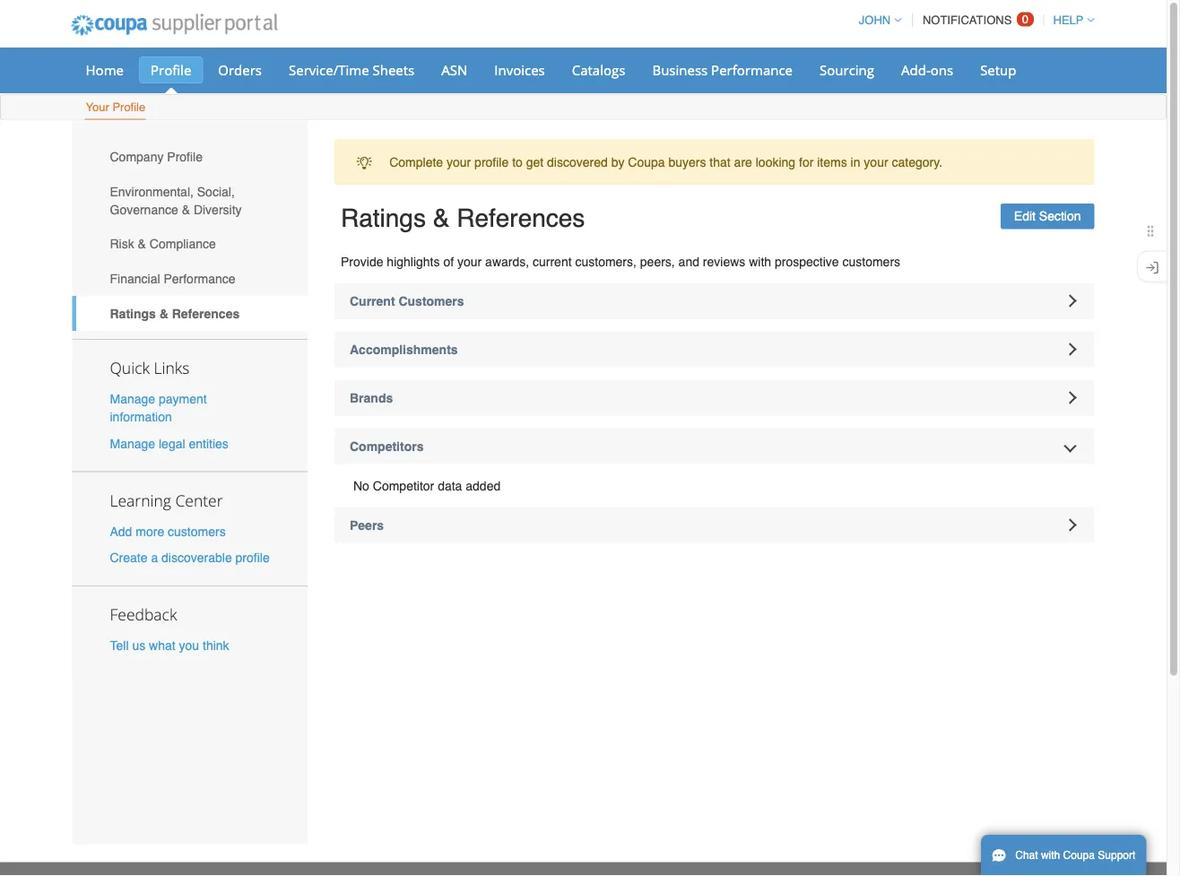 Task type: vqa. For each thing, say whether or not it's contained in the screenshot.
First Name
no



Task type: describe. For each thing, give the bounding box(es) containing it.
reviews
[[703, 254, 746, 269]]

your profile link
[[85, 96, 146, 120]]

get
[[526, 155, 544, 169]]

quick links
[[110, 358, 190, 379]]

edit section link
[[1001, 204, 1095, 229]]

current
[[350, 294, 395, 308]]

service/time sheets link
[[277, 57, 426, 83]]

notifications
[[923, 13, 1012, 27]]

no
[[353, 479, 369, 493]]

create a discoverable profile
[[110, 551, 270, 565]]

profile inside alert
[[475, 155, 509, 169]]

asn link
[[430, 57, 479, 83]]

governance
[[110, 202, 178, 217]]

competitors heading
[[335, 428, 1095, 464]]

items
[[817, 155, 847, 169]]

payment
[[159, 392, 207, 406]]

home
[[86, 61, 124, 79]]

company
[[110, 150, 164, 164]]

financial performance link
[[72, 261, 308, 296]]

are
[[734, 155, 752, 169]]

support
[[1098, 849, 1136, 862]]

add-ons
[[902, 61, 954, 79]]

environmental, social, governance & diversity
[[110, 184, 242, 217]]

edit
[[1014, 209, 1036, 224]]

add-ons link
[[890, 57, 965, 83]]

quick
[[110, 358, 150, 379]]

with inside button
[[1041, 849, 1061, 862]]

help link
[[1046, 13, 1095, 27]]

chat with coupa support button
[[981, 835, 1147, 876]]

legal
[[159, 436, 185, 451]]

looking
[[756, 155, 796, 169]]

add-
[[902, 61, 931, 79]]

service/time
[[289, 61, 369, 79]]

discoverable
[[162, 551, 232, 565]]

0 horizontal spatial with
[[749, 254, 772, 269]]

ons
[[931, 61, 954, 79]]

manage for manage legal entities
[[110, 436, 155, 451]]

coupa supplier portal image
[[59, 3, 290, 48]]

1 vertical spatial references
[[172, 306, 240, 321]]

coupa inside complete your profile to get discovered by coupa buyers that are looking for items in your category. alert
[[628, 155, 665, 169]]

your right of
[[457, 254, 482, 269]]

for
[[799, 155, 814, 169]]

tell us what you think button
[[110, 637, 229, 655]]

think
[[203, 638, 229, 653]]

0 vertical spatial ratings & references
[[341, 204, 585, 233]]

current customers button
[[335, 283, 1095, 319]]

your
[[86, 100, 109, 114]]

brands
[[350, 391, 393, 405]]

1 horizontal spatial references
[[457, 204, 585, 233]]

to
[[512, 155, 523, 169]]

john link
[[851, 13, 902, 27]]

environmental, social, governance & diversity link
[[72, 174, 308, 227]]

& up of
[[433, 204, 450, 233]]

discovered
[[547, 155, 608, 169]]

entities
[[189, 436, 229, 451]]

sheets
[[373, 61, 415, 79]]

manage legal entities link
[[110, 436, 229, 451]]

you
[[179, 638, 199, 653]]

add
[[110, 524, 132, 539]]

current
[[533, 254, 572, 269]]

your right complete
[[447, 155, 471, 169]]

environmental,
[[110, 184, 194, 199]]

accomplishments
[[350, 342, 458, 357]]

accomplishments heading
[[335, 331, 1095, 367]]

0
[[1022, 13, 1029, 26]]

peers button
[[335, 507, 1095, 543]]

prospective
[[775, 254, 839, 269]]

catalogs link
[[560, 57, 637, 83]]

& down 'financial performance' on the left top
[[159, 306, 169, 321]]

orders link
[[207, 57, 274, 83]]

customers
[[399, 294, 464, 308]]

links
[[154, 358, 190, 379]]

provide
[[341, 254, 383, 269]]

business performance
[[653, 61, 793, 79]]

highlights
[[387, 254, 440, 269]]

center
[[175, 490, 223, 511]]

buyers
[[669, 155, 706, 169]]

add more customers
[[110, 524, 226, 539]]

more
[[136, 524, 164, 539]]

0 vertical spatial customers
[[843, 254, 901, 269]]

help
[[1054, 13, 1084, 27]]

a
[[151, 551, 158, 565]]

by
[[611, 155, 625, 169]]



Task type: locate. For each thing, give the bounding box(es) containing it.
sourcing
[[820, 61, 875, 79]]

customers up discoverable
[[168, 524, 226, 539]]

1 vertical spatial with
[[1041, 849, 1061, 862]]

compliance
[[150, 237, 216, 251]]

profile for your profile
[[112, 100, 146, 114]]

tell
[[110, 638, 129, 653]]

in
[[851, 155, 861, 169]]

manage legal entities
[[110, 436, 229, 451]]

& left diversity
[[182, 202, 190, 217]]

1 vertical spatial customers
[[168, 524, 226, 539]]

ratings & references link
[[72, 296, 308, 331]]

ratings
[[341, 204, 426, 233], [110, 306, 156, 321]]

company profile
[[110, 150, 203, 164]]

performance right business
[[711, 61, 793, 79]]

manage inside "manage payment information"
[[110, 392, 155, 406]]

invoices link
[[483, 57, 557, 83]]

chat
[[1016, 849, 1038, 862]]

manage up information
[[110, 392, 155, 406]]

awards,
[[485, 254, 529, 269]]

peers heading
[[335, 507, 1095, 543]]

company profile link
[[72, 139, 308, 174]]

0 vertical spatial profile
[[151, 61, 191, 79]]

setup link
[[969, 57, 1028, 83]]

current customers heading
[[335, 283, 1095, 319]]

with
[[749, 254, 772, 269], [1041, 849, 1061, 862]]

performance for financial performance
[[164, 272, 236, 286]]

section
[[1039, 209, 1081, 224]]

ratings down financial
[[110, 306, 156, 321]]

1 vertical spatial coupa
[[1064, 849, 1095, 862]]

risk
[[110, 237, 134, 251]]

1 horizontal spatial ratings
[[341, 204, 426, 233]]

with right reviews
[[749, 254, 772, 269]]

0 vertical spatial ratings
[[341, 204, 426, 233]]

performance
[[711, 61, 793, 79], [164, 272, 236, 286]]

coupa right by
[[628, 155, 665, 169]]

& right the risk
[[138, 237, 146, 251]]

information
[[110, 410, 172, 424]]

profile right your
[[112, 100, 146, 114]]

of
[[443, 254, 454, 269]]

profile down coupa supplier portal image
[[151, 61, 191, 79]]

learning
[[110, 490, 171, 511]]

0 vertical spatial coupa
[[628, 155, 665, 169]]

& inside environmental, social, governance & diversity
[[182, 202, 190, 217]]

ratings & references up of
[[341, 204, 585, 233]]

provide highlights of your awards, current customers, peers, and reviews with prospective customers
[[341, 254, 901, 269]]

1 vertical spatial profile
[[236, 551, 270, 565]]

1 horizontal spatial customers
[[843, 254, 901, 269]]

manage payment information link
[[110, 392, 207, 424]]

1 manage from the top
[[110, 392, 155, 406]]

your profile
[[86, 100, 146, 114]]

0 vertical spatial with
[[749, 254, 772, 269]]

category.
[[892, 155, 943, 169]]

setup
[[981, 61, 1017, 79]]

manage for manage payment information
[[110, 392, 155, 406]]

1 horizontal spatial with
[[1041, 849, 1061, 862]]

brands button
[[335, 380, 1095, 416]]

1 vertical spatial ratings
[[110, 306, 156, 321]]

0 vertical spatial manage
[[110, 392, 155, 406]]

feedback
[[110, 604, 177, 625]]

home link
[[74, 57, 135, 83]]

manage down information
[[110, 436, 155, 451]]

1 horizontal spatial profile
[[475, 155, 509, 169]]

profile
[[151, 61, 191, 79], [112, 100, 146, 114], [167, 150, 203, 164]]

that
[[710, 155, 731, 169]]

performance up ratings & references link
[[164, 272, 236, 286]]

coupa inside the chat with coupa support button
[[1064, 849, 1095, 862]]

references up awards,
[[457, 204, 585, 233]]

1 vertical spatial manage
[[110, 436, 155, 451]]

your right in
[[864, 155, 889, 169]]

tell us what you think
[[110, 638, 229, 653]]

2 manage from the top
[[110, 436, 155, 451]]

profile
[[475, 155, 509, 169], [236, 551, 270, 565]]

navigation
[[851, 3, 1095, 38]]

profile link
[[139, 57, 203, 83]]

competitor
[[373, 479, 434, 493]]

complete your profile to get discovered by coupa buyers that are looking for items in your category.
[[389, 155, 943, 169]]

risk & compliance
[[110, 237, 216, 251]]

1 horizontal spatial coupa
[[1064, 849, 1095, 862]]

financial performance
[[110, 272, 236, 286]]

peers
[[350, 518, 384, 532]]

customers right prospective
[[843, 254, 901, 269]]

chat with coupa support
[[1016, 849, 1136, 862]]

1 horizontal spatial ratings & references
[[341, 204, 585, 233]]

ratings & references
[[341, 204, 585, 233], [110, 306, 240, 321]]

risk & compliance link
[[72, 227, 308, 261]]

references down financial performance link
[[172, 306, 240, 321]]

1 horizontal spatial performance
[[711, 61, 793, 79]]

references
[[457, 204, 585, 233], [172, 306, 240, 321]]

create a discoverable profile link
[[110, 551, 270, 565]]

1 vertical spatial performance
[[164, 272, 236, 286]]

create
[[110, 551, 148, 565]]

profile left to
[[475, 155, 509, 169]]

0 vertical spatial profile
[[475, 155, 509, 169]]

with right chat
[[1041, 849, 1061, 862]]

0 horizontal spatial references
[[172, 306, 240, 321]]

competitors button
[[335, 428, 1095, 464]]

0 horizontal spatial ratings
[[110, 306, 156, 321]]

performance for business performance
[[711, 61, 793, 79]]

profile for company profile
[[167, 150, 203, 164]]

profile up environmental, social, governance & diversity 'link'
[[167, 150, 203, 164]]

us
[[132, 638, 145, 653]]

0 horizontal spatial profile
[[236, 551, 270, 565]]

catalogs
[[572, 61, 626, 79]]

0 horizontal spatial customers
[[168, 524, 226, 539]]

accomplishments button
[[335, 331, 1095, 367]]

current customers
[[350, 294, 464, 308]]

coupa
[[628, 155, 665, 169], [1064, 849, 1095, 862]]

your
[[447, 155, 471, 169], [864, 155, 889, 169], [457, 254, 482, 269]]

notifications 0
[[923, 13, 1029, 27]]

social,
[[197, 184, 235, 199]]

2 vertical spatial profile
[[167, 150, 203, 164]]

manage
[[110, 392, 155, 406], [110, 436, 155, 451]]

0 horizontal spatial coupa
[[628, 155, 665, 169]]

0 vertical spatial references
[[457, 204, 585, 233]]

0 horizontal spatial ratings & references
[[110, 306, 240, 321]]

sourcing link
[[808, 57, 886, 83]]

ratings up provide
[[341, 204, 426, 233]]

coupa left support
[[1064, 849, 1095, 862]]

1 vertical spatial ratings & references
[[110, 306, 240, 321]]

profile right discoverable
[[236, 551, 270, 565]]

data
[[438, 479, 462, 493]]

added
[[466, 479, 501, 493]]

customers
[[843, 254, 901, 269], [168, 524, 226, 539]]

1 vertical spatial profile
[[112, 100, 146, 114]]

navigation containing notifications 0
[[851, 3, 1095, 38]]

competitors
[[350, 439, 424, 453]]

complete your profile to get discovered by coupa buyers that are looking for items in your category. alert
[[335, 139, 1095, 185]]

business
[[653, 61, 708, 79]]

and
[[679, 254, 700, 269]]

add more customers link
[[110, 524, 226, 539]]

manage payment information
[[110, 392, 207, 424]]

financial
[[110, 272, 160, 286]]

diversity
[[194, 202, 242, 217]]

complete
[[389, 155, 443, 169]]

0 vertical spatial performance
[[711, 61, 793, 79]]

invoices
[[495, 61, 545, 79]]

brands heading
[[335, 380, 1095, 416]]

asn
[[442, 61, 468, 79]]

john
[[859, 13, 891, 27]]

0 horizontal spatial performance
[[164, 272, 236, 286]]

ratings & references down 'financial performance' on the left top
[[110, 306, 240, 321]]



